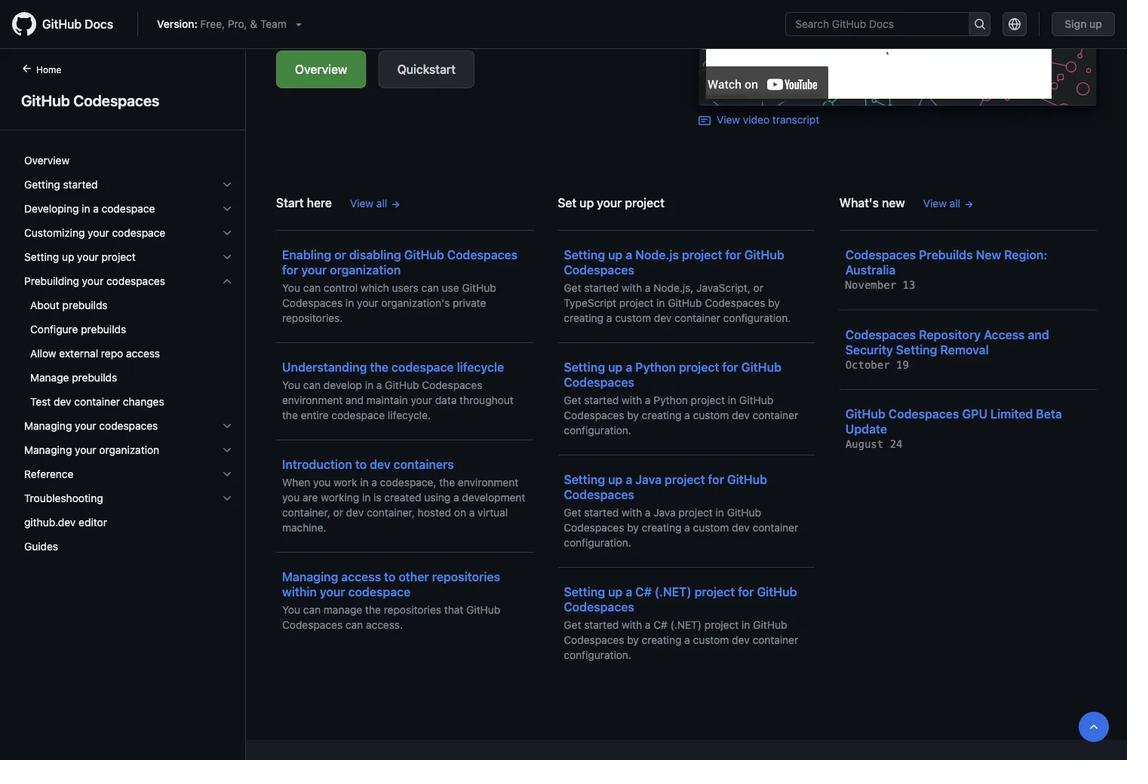 Task type: locate. For each thing, give the bounding box(es) containing it.
sc 9kayk9 0 image inside managing your organization dropdown button
[[221, 445, 233, 457]]

removal
[[941, 343, 989, 357]]

1 vertical spatial and
[[346, 394, 364, 407]]

all for new
[[950, 197, 961, 210]]

overview up getting
[[24, 154, 70, 167]]

manage
[[324, 604, 363, 617]]

with
[[622, 282, 642, 294], [622, 394, 642, 407], [622, 507, 642, 519], [622, 619, 642, 632]]

codespaces for managing your codespaces
[[99, 420, 158, 433]]

0 horizontal spatial view all
[[350, 197, 387, 210]]

your up manage
[[320, 585, 345, 600]]

1 horizontal spatial organization
[[330, 263, 401, 277]]

manage prebuilds link
[[18, 366, 239, 390]]

2 vertical spatial prebuilds
[[72, 372, 117, 384]]

prebuilds up configure prebuilds on the top
[[62, 299, 108, 312]]

1 horizontal spatial overview
[[295, 62, 348, 77]]

editor
[[79, 517, 107, 529]]

your right "set"
[[597, 196, 622, 210]]

gpu
[[963, 407, 988, 422]]

codespace down getting started dropdown button
[[102, 203, 155, 215]]

0 horizontal spatial and
[[346, 394, 364, 407]]

organization down disabling
[[330, 263, 401, 277]]

started
[[63, 179, 98, 191], [584, 282, 619, 294], [584, 394, 619, 407], [584, 507, 619, 519], [584, 619, 619, 632]]

or right the javascript,
[[754, 282, 764, 294]]

0 horizontal spatial c#
[[636, 585, 652, 600]]

None search field
[[786, 12, 991, 36]]

managing up the within
[[282, 570, 338, 585]]

2 horizontal spatial view
[[924, 197, 947, 210]]

you down introduction
[[313, 477, 331, 489]]

get inside setting up a python project for github codespaces get started with a python project in github codespaces by creating a custom dev container configuration.
[[564, 394, 582, 407]]

1 vertical spatial or
[[754, 282, 764, 294]]

setting
[[564, 248, 605, 262], [24, 251, 59, 263], [897, 343, 938, 357], [564, 360, 605, 375], [564, 473, 605, 487], [564, 585, 605, 600]]

get inside 'setting up a c# (.net) project for github codespaces get started with a c# (.net) project in github codespaces by creating a custom dev container configuration.'
[[564, 619, 582, 632]]

github inside managing access to other repositories within your codespace you can manage the repositories that github codespaces can access.
[[467, 604, 501, 617]]

maintain
[[367, 394, 408, 407]]

overview inside github codespaces element
[[24, 154, 70, 167]]

can left control
[[303, 282, 321, 294]]

0 vertical spatial access
[[126, 348, 160, 360]]

using
[[424, 492, 451, 504]]

getting started button
[[18, 173, 239, 197]]

dev inside test dev container changes link
[[54, 396, 71, 408]]

to left other
[[384, 570, 396, 585]]

repositories up that
[[432, 570, 501, 585]]

repositories up access.
[[384, 604, 442, 617]]

working
[[321, 492, 359, 504]]

codespaces inside dropdown button
[[106, 275, 165, 288]]

0 horizontal spatial container,
[[282, 507, 330, 519]]

troubleshooting
[[24, 493, 103, 505]]

in
[[82, 203, 90, 215], [346, 297, 354, 309], [657, 297, 665, 309], [365, 379, 374, 392], [728, 394, 737, 407], [360, 477, 369, 489], [362, 492, 371, 504], [716, 507, 725, 519], [742, 619, 751, 632]]

a
[[93, 203, 99, 215], [626, 248, 633, 262], [645, 282, 651, 294], [607, 312, 612, 325], [626, 360, 633, 375], [377, 379, 382, 392], [645, 394, 651, 407], [685, 409, 690, 422], [626, 473, 633, 487], [372, 477, 377, 489], [454, 492, 459, 504], [469, 507, 475, 519], [645, 507, 651, 519], [685, 522, 690, 534], [626, 585, 633, 600], [645, 619, 651, 632], [685, 634, 690, 647]]

1 horizontal spatial you
[[313, 477, 331, 489]]

your down the "which"
[[357, 297, 379, 309]]

project
[[625, 196, 665, 210], [682, 248, 723, 262], [102, 251, 136, 263], [620, 297, 654, 309], [679, 360, 720, 375], [691, 394, 725, 407], [665, 473, 705, 487], [679, 507, 713, 519], [695, 585, 735, 600], [705, 619, 739, 632]]

in inside dropdown button
[[82, 203, 90, 215]]

created
[[384, 492, 422, 504]]

your down 'managing your codespaces' at the bottom of the page
[[75, 444, 96, 457]]

quickstart link
[[379, 51, 475, 88]]

you inside 'enabling or disabling github codespaces for your organization you can control which users can use github codespaces in your organization's private repositories.'
[[282, 282, 300, 294]]

0 horizontal spatial overview link
[[18, 149, 239, 173]]

2 view all from the left
[[924, 197, 961, 210]]

container inside 'setting up a c# (.net) project for github codespaces get started with a c# (.net) project in github codespaces by creating a custom dev container configuration.'
[[753, 634, 799, 647]]

in inside 'setting up a java project for github codespaces get started with a java project in github codespaces by creating a custom dev container configuration.'
[[716, 507, 725, 519]]

for inside 'setting up a c# (.net) project for github codespaces get started with a c# (.net) project in github codespaces by creating a custom dev container configuration.'
[[738, 585, 754, 600]]

1 all from the left
[[377, 197, 387, 210]]

3 sc 9kayk9 0 image from the top
[[221, 493, 233, 505]]

2 vertical spatial or
[[333, 507, 343, 519]]

0 horizontal spatial all
[[377, 197, 387, 210]]

project inside setting up your project dropdown button
[[102, 251, 136, 263]]

get
[[564, 282, 582, 294], [564, 394, 582, 407], [564, 507, 582, 519], [564, 619, 582, 632]]

link image
[[699, 115, 711, 127]]

0 vertical spatial overview link
[[276, 51, 366, 88]]

2 sc 9kayk9 0 image from the top
[[221, 203, 233, 215]]

sc 9kayk9 0 image for reference
[[221, 469, 233, 481]]

setting inside dropdown button
[[24, 251, 59, 263]]

start here
[[276, 196, 332, 210]]

setting inside setting up a python project for github codespaces get started with a python project in github codespaces by creating a custom dev container configuration.
[[564, 360, 605, 375]]

1 horizontal spatial container,
[[367, 507, 415, 519]]

setting inside 'setting up a c# (.net) project for github codespaces get started with a c# (.net) project in github codespaces by creating a custom dev container configuration.'
[[564, 585, 605, 600]]

0 vertical spatial you
[[313, 477, 331, 489]]

codespaces inside 'codespaces prebuilds new region: australia november 13'
[[846, 248, 917, 262]]

all up "prebuilds"
[[950, 197, 961, 210]]

environment for understanding the codespace lifecycle
[[282, 394, 343, 407]]

tooltip
[[1079, 713, 1110, 743]]

up for setting up a node.js project for github codespaces get started with a node.js, javascript, or typescript project in github codespaces by creating a custom dev container configuration.
[[608, 248, 623, 262]]

1 vertical spatial environment
[[458, 477, 519, 489]]

or up control
[[335, 248, 346, 262]]

the up using
[[440, 477, 455, 489]]

1 horizontal spatial environment
[[458, 477, 519, 489]]

setting for java
[[564, 473, 605, 487]]

environment
[[282, 394, 343, 407], [458, 477, 519, 489]]

sc 9kayk9 0 image
[[221, 251, 233, 263], [221, 276, 233, 288], [221, 493, 233, 505]]

view right the new on the right of page
[[924, 197, 947, 210]]

sc 9kayk9 0 image inside reference dropdown button
[[221, 469, 233, 481]]

select language: current language is english image
[[1009, 18, 1021, 30]]

0 vertical spatial java
[[636, 473, 662, 487]]

managing your organization
[[24, 444, 159, 457]]

view all
[[350, 197, 387, 210], [924, 197, 961, 210]]

prebuilds down allow external repo access
[[72, 372, 117, 384]]

prebuilding
[[24, 275, 79, 288]]

with for java
[[622, 507, 642, 519]]

codespaces inside codespaces repository access and security setting removal october 19
[[846, 328, 917, 342]]

can left the use
[[422, 282, 439, 294]]

prebuilding your codespaces button
[[18, 269, 239, 294]]

setting for c#
[[564, 585, 605, 600]]

codespaces down test dev container changes link
[[99, 420, 158, 433]]

setting inside setting up a node.js project for github codespaces get started with a node.js, javascript, or typescript project in github codespaces by creating a custom dev container configuration.
[[564, 248, 605, 262]]

1 horizontal spatial access
[[341, 570, 381, 585]]

1 vertical spatial (.net)
[[671, 619, 702, 632]]

1 sc 9kayk9 0 image from the top
[[221, 179, 233, 191]]

started for setting up a python project for github codespaces
[[584, 394, 619, 407]]

1 vertical spatial codespaces
[[99, 420, 158, 433]]

by inside setting up a python project for github codespaces get started with a python project in github codespaces by creating a custom dev container configuration.
[[627, 409, 639, 422]]

environment up entire
[[282, 394, 343, 407]]

4 get from the top
[[564, 619, 582, 632]]

github.dev editor
[[24, 517, 107, 529]]

get for setting up a node.js project for github codespaces
[[564, 282, 582, 294]]

developing in a codespace button
[[18, 197, 239, 221]]

4 sc 9kayk9 0 image from the top
[[221, 420, 233, 433]]

overview link down triangle down 'icon'
[[276, 51, 366, 88]]

in inside setting up a node.js project for github codespaces get started with a node.js, javascript, or typescript project in github codespaces by creating a custom dev container configuration.
[[657, 297, 665, 309]]

java
[[636, 473, 662, 487], [654, 507, 676, 519]]

0 vertical spatial python
[[636, 360, 676, 375]]

sc 9kayk9 0 image inside developing in a codespace dropdown button
[[221, 203, 233, 215]]

prebuilding your codespaces
[[24, 275, 165, 288]]

the inside managing access to other repositories within your codespace you can manage the repositories that github codespaces can access.
[[365, 604, 381, 617]]

sc 9kayk9 0 image inside "customizing your codespace" dropdown button
[[221, 227, 233, 239]]

troubleshooting button
[[18, 487, 239, 511]]

sc 9kayk9 0 image inside 'troubleshooting' 'dropdown button'
[[221, 493, 233, 505]]

2 vertical spatial managing
[[282, 570, 338, 585]]

search image
[[974, 18, 986, 30]]

up inside setting up a python project for github codespaces get started with a python project in github codespaces by creating a custom dev container configuration.
[[608, 360, 623, 375]]

4 with from the top
[[622, 619, 642, 632]]

guides
[[24, 541, 58, 553]]

1 vertical spatial prebuilds
[[81, 323, 126, 336]]

codespaces inside dropdown button
[[99, 420, 158, 433]]

2 prebuilding your codespaces element from the top
[[12, 294, 245, 414]]

view all link for what's new
[[924, 196, 974, 212]]

1 prebuilding your codespaces element from the top
[[12, 269, 245, 414]]

to
[[355, 458, 367, 472], [384, 570, 396, 585]]

you down the within
[[282, 604, 300, 617]]

or inside 'enabling or disabling github codespaces for your organization you can control which users can use github codespaces in your organization's private repositories.'
[[335, 248, 346, 262]]

sign up link
[[1052, 12, 1116, 36]]

with inside setting up a python project for github codespaces get started with a python project in github codespaces by creating a custom dev container configuration.
[[622, 394, 642, 407]]

codespaces inside understanding the codespace lifecycle you can develop in a github codespaces environment and maintain your data throughout the entire codespace lifecycle.
[[422, 379, 483, 392]]

1 horizontal spatial and
[[1028, 328, 1050, 342]]

1 vertical spatial you
[[282, 492, 300, 504]]

container, up machine. at left bottom
[[282, 507, 330, 519]]

1 vertical spatial overview
[[24, 154, 70, 167]]

sc 9kayk9 0 image for developing in a codespace
[[221, 203, 233, 215]]

prebuilding your codespaces element
[[12, 269, 245, 414], [12, 294, 245, 414]]

environment up the development
[[458, 477, 519, 489]]

managing for codespaces
[[24, 420, 72, 433]]

what's new
[[840, 196, 906, 210]]

1 horizontal spatial to
[[384, 570, 396, 585]]

1 view all from the left
[[350, 197, 387, 210]]

you down "understanding"
[[282, 379, 300, 392]]

2 with from the top
[[622, 394, 642, 407]]

get inside 'setting up a java project for github codespaces get started with a java project in github codespaces by creating a custom dev container configuration.'
[[564, 507, 582, 519]]

organization down managing your codespaces dropdown button
[[99, 444, 159, 457]]

started inside 'setting up a java project for github codespaces get started with a java project in github codespaces by creating a custom dev container configuration.'
[[584, 507, 619, 519]]

by inside 'setting up a c# (.net) project for github codespaces get started with a c# (.net) project in github codespaces by creating a custom dev container configuration.'
[[627, 634, 639, 647]]

3 you from the top
[[282, 604, 300, 617]]

custom inside 'setting up a java project for github codespaces get started with a java project in github codespaces by creating a custom dev container configuration.'
[[693, 522, 729, 534]]

you down enabling
[[282, 282, 300, 294]]

1 view all link from the left
[[350, 196, 401, 212]]

the up access.
[[365, 604, 381, 617]]

prebuilding your codespaces element containing prebuilding your codespaces
[[12, 269, 245, 414]]

view all link up disabling
[[350, 196, 401, 212]]

1 horizontal spatial overview link
[[276, 51, 366, 88]]

august 24 element
[[846, 439, 903, 451]]

prebuilds for manage prebuilds
[[72, 372, 117, 384]]

your up managing your organization
[[75, 420, 96, 433]]

codespaces
[[73, 91, 160, 109], [447, 248, 518, 262], [846, 248, 917, 262], [564, 263, 635, 277], [282, 297, 343, 309], [705, 297, 766, 309], [846, 328, 917, 342], [564, 376, 635, 390], [422, 379, 483, 392], [889, 407, 960, 422], [564, 409, 625, 422], [564, 488, 635, 502], [564, 522, 625, 534], [564, 600, 635, 615], [282, 619, 343, 632], [564, 634, 625, 647]]

2 sc 9kayk9 0 image from the top
[[221, 276, 233, 288]]

github inside 'github codespaces gpu limited beta update august 24'
[[846, 407, 886, 422]]

you down the when
[[282, 492, 300, 504]]

2 vertical spatial sc 9kayk9 0 image
[[221, 493, 233, 505]]

setting inside 'setting up a java project for github codespaces get started with a java project in github codespaces by creating a custom dev container configuration.'
[[564, 473, 605, 487]]

1 vertical spatial overview link
[[18, 149, 239, 173]]

up for set up your project
[[580, 196, 594, 210]]

configuration. inside setting up a node.js project for github codespaces get started with a node.js, javascript, or typescript project in github codespaces by creating a custom dev container configuration.
[[724, 312, 791, 325]]

creating inside setting up a python project for github codespaces get started with a python project in github codespaces by creating a custom dev container configuration.
[[642, 409, 682, 422]]

configuration.
[[724, 312, 791, 325], [564, 425, 632, 437], [564, 537, 632, 550], [564, 650, 632, 662]]

codespaces down setting up your project dropdown button
[[106, 275, 165, 288]]

up inside 'setting up a java project for github codespaces get started with a java project in github codespaces by creating a custom dev container configuration.'
[[608, 473, 623, 487]]

sc 9kayk9 0 image inside managing your codespaces dropdown button
[[221, 420, 233, 433]]

dev
[[654, 312, 672, 325], [54, 396, 71, 408], [732, 409, 750, 422], [370, 458, 391, 472], [346, 507, 364, 519], [732, 522, 750, 534], [732, 634, 750, 647]]

by inside 'setting up a java project for github codespaces get started with a java project in github codespaces by creating a custom dev container configuration.'
[[627, 522, 639, 534]]

1 horizontal spatial view all
[[924, 197, 961, 210]]

sc 9kayk9 0 image for codespaces
[[221, 276, 233, 288]]

3 sc 9kayk9 0 image from the top
[[221, 227, 233, 239]]

repositories
[[432, 570, 501, 585], [384, 604, 442, 617]]

setting inside codespaces repository access and security setting removal october 19
[[897, 343, 938, 357]]

managing down test
[[24, 420, 72, 433]]

2 vertical spatial you
[[282, 604, 300, 617]]

0 vertical spatial managing
[[24, 420, 72, 433]]

0 vertical spatial prebuilds
[[62, 299, 108, 312]]

0 vertical spatial you
[[282, 282, 300, 294]]

0 vertical spatial environment
[[282, 394, 343, 407]]

access down configure prebuilds "link" in the top left of the page
[[126, 348, 160, 360]]

0 horizontal spatial you
[[282, 492, 300, 504]]

transcript
[[773, 113, 820, 126]]

2 get from the top
[[564, 394, 582, 407]]

with inside setting up a node.js project for github codespaces get started with a node.js, javascript, or typescript project in github codespaces by creating a custom dev container configuration.
[[622, 282, 642, 294]]

environment inside understanding the codespace lifecycle you can develop in a github codespaces environment and maintain your data throughout the entire codespace lifecycle.
[[282, 394, 343, 407]]

0 horizontal spatial to
[[355, 458, 367, 472]]

0 vertical spatial codespaces
[[106, 275, 165, 288]]

0 horizontal spatial organization
[[99, 444, 159, 457]]

0 horizontal spatial environment
[[282, 394, 343, 407]]

access up manage
[[341, 570, 381, 585]]

view all link
[[350, 196, 401, 212], [924, 196, 974, 212]]

up inside setting up a node.js project for github codespaces get started with a node.js, javascript, or typescript project in github codespaces by creating a custom dev container configuration.
[[608, 248, 623, 262]]

your up lifecycle.
[[411, 394, 432, 407]]

allow external repo access
[[30, 348, 160, 360]]

view all right here
[[350, 197, 387, 210]]

1 horizontal spatial c#
[[654, 619, 668, 632]]

0 vertical spatial to
[[355, 458, 367, 472]]

codespaces repository access and security setting removal october 19
[[846, 328, 1050, 371]]

sc 9kayk9 0 image for customizing your codespace
[[221, 227, 233, 239]]

1 you from the top
[[282, 282, 300, 294]]

typescript
[[564, 297, 617, 309]]

started inside setting up a node.js project for github codespaces get started with a node.js, javascript, or typescript project in github codespaces by creating a custom dev container configuration.
[[584, 282, 619, 294]]

0 vertical spatial sc 9kayk9 0 image
[[221, 251, 233, 263]]

github docs link
[[12, 12, 125, 36]]

for for enabling or disabling github codespaces for your organization
[[282, 263, 298, 277]]

dev inside setting up a node.js project for github codespaces get started with a node.js, javascript, or typescript project in github codespaces by creating a custom dev container configuration.
[[654, 312, 672, 325]]

python
[[636, 360, 676, 375], [654, 394, 688, 407]]

managing inside managing access to other repositories within your codespace you can manage the repositories that github codespaces can access.
[[282, 570, 338, 585]]

configuration. inside 'setting up a c# (.net) project for github codespaces get started with a c# (.net) project in github codespaces by creating a custom dev container configuration.'
[[564, 650, 632, 662]]

github codespaces element
[[0, 61, 246, 759]]

5 sc 9kayk9 0 image from the top
[[221, 445, 233, 457]]

0 horizontal spatial overview
[[24, 154, 70, 167]]

custom inside 'setting up a c# (.net) project for github codespaces get started with a c# (.net) project in github codespaces by creating a custom dev container configuration.'
[[693, 634, 729, 647]]

configuration. inside setting up a python project for github codespaces get started with a python project in github codespaces by creating a custom dev container configuration.
[[564, 425, 632, 437]]

dev inside 'setting up a c# (.net) project for github codespaces get started with a c# (.net) project in github codespaces by creating a custom dev container configuration.'
[[732, 634, 750, 647]]

0 vertical spatial organization
[[330, 263, 401, 277]]

other
[[399, 570, 429, 585]]

sc 9kayk9 0 image inside getting started dropdown button
[[221, 179, 233, 191]]

managing
[[24, 420, 72, 433], [24, 444, 72, 457], [282, 570, 338, 585]]

sc 9kayk9 0 image for managing your codespaces
[[221, 420, 233, 433]]

started inside setting up a python project for github codespaces get started with a python project in github codespaces by creating a custom dev container configuration.
[[584, 394, 619, 407]]

environment inside introduction to dev containers when you work in a codespace, the environment you are working in is created using a development container, or dev container, hosted on a virtual machine.
[[458, 477, 519, 489]]

prebuilds up allow external repo access
[[81, 323, 126, 336]]

1 vertical spatial organization
[[99, 444, 159, 457]]

repository
[[920, 328, 981, 342]]

1 vertical spatial sc 9kayk9 0 image
[[221, 276, 233, 288]]

1 get from the top
[[564, 282, 582, 294]]

up inside 'setting up a c# (.net) project for github codespaces get started with a c# (.net) project in github codespaces by creating a custom dev container configuration.'
[[608, 585, 623, 600]]

for inside 'enabling or disabling github codespaces for your organization you can control which users can use github codespaces in your organization's private repositories.'
[[282, 263, 298, 277]]

organization
[[330, 263, 401, 277], [99, 444, 159, 457]]

managing up reference
[[24, 444, 72, 457]]

1 vertical spatial managing
[[24, 444, 72, 457]]

2 view all link from the left
[[924, 196, 974, 212]]

can
[[303, 282, 321, 294], [422, 282, 439, 294], [303, 379, 321, 392], [303, 604, 321, 617], [346, 619, 363, 632]]

github codespaces link
[[18, 89, 227, 112]]

sc 9kayk9 0 image
[[221, 179, 233, 191], [221, 203, 233, 215], [221, 227, 233, 239], [221, 420, 233, 433], [221, 445, 233, 457], [221, 469, 233, 481]]

by inside setting up a node.js project for github codespaces get started with a node.js, javascript, or typescript project in github codespaces by creating a custom dev container configuration.
[[769, 297, 780, 309]]

view right link "icon" on the top of the page
[[717, 113, 741, 126]]

2 you from the top
[[282, 379, 300, 392]]

set
[[558, 196, 577, 210]]

with inside 'setting up a java project for github codespaces get started with a java project in github codespaces by creating a custom dev container configuration.'
[[622, 507, 642, 519]]

container,
[[282, 507, 330, 519], [367, 507, 415, 519]]

overview down triangle down 'icon'
[[295, 62, 348, 77]]

all up disabling
[[377, 197, 387, 210]]

up for setting up your project
[[62, 251, 74, 263]]

3 get from the top
[[564, 507, 582, 519]]

overview link up developing in a codespace dropdown button
[[18, 149, 239, 173]]

view for codespaces prebuilds new region: australia
[[924, 197, 947, 210]]

you for enabling or disabling github codespaces for your organization
[[282, 282, 300, 294]]

organization inside dropdown button
[[99, 444, 159, 457]]

1 vertical spatial c#
[[654, 619, 668, 632]]

view video transcript link
[[699, 113, 820, 127]]

up for setting up a python project for github codespaces get started with a python project in github codespaces by creating a custom dev container configuration.
[[608, 360, 623, 375]]

6 sc 9kayk9 0 image from the top
[[221, 469, 233, 481]]

view all link for start here
[[350, 196, 401, 212]]

2 all from the left
[[950, 197, 961, 210]]

1 horizontal spatial all
[[950, 197, 961, 210]]

understanding
[[282, 360, 367, 375]]

to inside managing access to other repositories within your codespace you can manage the repositories that github codespaces can access.
[[384, 570, 396, 585]]

19
[[897, 359, 910, 371]]

home
[[36, 64, 61, 75]]

1 with from the top
[[622, 282, 642, 294]]

0 vertical spatial and
[[1028, 328, 1050, 342]]

changes
[[123, 396, 164, 408]]

to up the "work"
[[355, 458, 367, 472]]

view all link up "prebuilds"
[[924, 196, 974, 212]]

your down enabling
[[301, 263, 327, 277]]

with for node.js
[[622, 282, 642, 294]]

view right here
[[350, 197, 374, 210]]

setting up a python project for github codespaces get started with a python project in github codespaces by creating a custom dev container configuration.
[[564, 360, 799, 437]]

&
[[250, 18, 258, 30]]

3 with from the top
[[622, 507, 642, 519]]

view all right the new on the right of page
[[924, 197, 961, 210]]

the left entire
[[282, 409, 298, 422]]

0 vertical spatial or
[[335, 248, 346, 262]]

1 vertical spatial you
[[282, 379, 300, 392]]

your
[[597, 196, 622, 210], [88, 227, 109, 239], [77, 251, 99, 263], [301, 263, 327, 277], [82, 275, 104, 288], [357, 297, 379, 309], [411, 394, 432, 407], [75, 420, 96, 433], [75, 444, 96, 457], [320, 585, 345, 600]]

customizing your codespace
[[24, 227, 165, 239]]

and down develop
[[346, 394, 364, 407]]

container inside github codespaces element
[[74, 396, 120, 408]]

github inside understanding the codespace lifecycle you can develop in a github codespaces environment and maintain your data throughout the entire codespace lifecycle.
[[385, 379, 419, 392]]

1 horizontal spatial view all link
[[924, 196, 974, 212]]

security
[[846, 343, 894, 357]]

a inside understanding the codespace lifecycle you can develop in a github codespaces environment and maintain your data throughout the entire codespace lifecycle.
[[377, 379, 382, 392]]

guides link
[[18, 535, 239, 559]]

you inside managing access to other repositories within your codespace you can manage the repositories that github codespaces can access.
[[282, 604, 300, 617]]

managing for organization
[[24, 444, 72, 457]]

and right 'access'
[[1028, 328, 1050, 342]]

what's
[[840, 196, 879, 210]]

codespace up access.
[[348, 585, 411, 600]]

container, down 'created'
[[367, 507, 415, 519]]

external
[[59, 348, 98, 360]]

codespaces
[[106, 275, 165, 288], [99, 420, 158, 433]]

1 vertical spatial to
[[384, 570, 396, 585]]

0 horizontal spatial view all link
[[350, 196, 401, 212]]

or down the working
[[333, 507, 343, 519]]

throughout
[[460, 394, 514, 407]]

access inside github codespaces element
[[126, 348, 160, 360]]

started for setting up a java project for github codespaces
[[584, 507, 619, 519]]

sc 9kayk9 0 image inside 'prebuilding your codespaces' dropdown button
[[221, 276, 233, 288]]

1 sc 9kayk9 0 image from the top
[[221, 251, 233, 263]]

0 horizontal spatial view
[[350, 197, 374, 210]]

get for setting up a java project for github codespaces
[[564, 507, 582, 519]]

november 13 element
[[846, 279, 916, 292]]

enabling or disabling github codespaces for your organization you can control which users can use github codespaces in your organization's private repositories.
[[282, 248, 518, 325]]

for inside setting up a python project for github codespaces get started with a python project in github codespaces by creating a custom dev container configuration.
[[723, 360, 739, 375]]

javascript,
[[697, 282, 751, 294]]

can down "understanding"
[[303, 379, 321, 392]]

view all for what's new
[[924, 197, 961, 210]]

machine.
[[282, 522, 327, 534]]

getting started
[[24, 179, 98, 191]]

by
[[769, 297, 780, 309], [627, 409, 639, 422], [627, 522, 639, 534], [627, 634, 639, 647]]

or
[[335, 248, 346, 262], [754, 282, 764, 294], [333, 507, 343, 519]]

codespaces prebuilds new region: australia november 13
[[846, 248, 1048, 292]]

1 vertical spatial java
[[654, 507, 676, 519]]

1 vertical spatial access
[[341, 570, 381, 585]]

0 horizontal spatial access
[[126, 348, 160, 360]]

prebuilds inside "link"
[[81, 323, 126, 336]]

creating inside 'setting up a c# (.net) project for github codespaces get started with a c# (.net) project in github codespaces by creating a custom dev container configuration.'
[[642, 634, 682, 647]]

up for setting up a java project for github codespaces get started with a java project in github codespaces by creating a custom dev container configuration.
[[608, 473, 623, 487]]



Task type: describe. For each thing, give the bounding box(es) containing it.
for for setting up a java project for github codespaces
[[708, 473, 725, 487]]

setting up your project
[[24, 251, 136, 263]]

the inside introduction to dev containers when you work in a codespace, the environment you are working in is created using a development container, or dev container, hosted on a virtual machine.
[[440, 477, 455, 489]]

customizing
[[24, 227, 85, 239]]

codespace inside managing access to other repositories within your codespace you can manage the repositories that github codespaces can access.
[[348, 585, 411, 600]]

sc 9kayk9 0 image for managing your organization
[[221, 445, 233, 457]]

codespaces for prebuilding your codespaces
[[106, 275, 165, 288]]

region:
[[1005, 248, 1048, 262]]

organization inside 'enabling or disabling github codespaces for your organization you can control which users can use github codespaces in your organization's private repositories.'
[[330, 263, 401, 277]]

configure prebuilds
[[30, 323, 126, 336]]

reference
[[24, 468, 74, 481]]

0 vertical spatial repositories
[[432, 570, 501, 585]]

beta
[[1037, 407, 1063, 422]]

enabling
[[282, 248, 332, 262]]

dev inside 'setting up a java project for github codespaces get started with a java project in github codespaces by creating a custom dev container configuration.'
[[732, 522, 750, 534]]

setting up your project button
[[18, 245, 239, 269]]

which
[[361, 282, 389, 294]]

about prebuilds
[[30, 299, 108, 312]]

developing
[[24, 203, 79, 215]]

developing in a codespace
[[24, 203, 155, 215]]

test
[[30, 396, 51, 408]]

version:
[[157, 18, 198, 30]]

sign up
[[1065, 18, 1103, 30]]

you inside understanding the codespace lifecycle you can develop in a github codespaces environment and maintain your data throughout the entire codespace lifecycle.
[[282, 379, 300, 392]]

view for enabling or disabling github codespaces for your organization
[[350, 197, 374, 210]]

update
[[846, 422, 888, 437]]

in inside 'enabling or disabling github codespaces for your organization you can control which users can use github codespaces in your organization's private repositories.'
[[346, 297, 354, 309]]

set up your project
[[558, 196, 665, 210]]

limited
[[991, 407, 1034, 422]]

your down setting up your project
[[82, 275, 104, 288]]

or inside setting up a node.js project for github codespaces get started with a node.js, javascript, or typescript project in github codespaces by creating a custom dev container configuration.
[[754, 282, 764, 294]]

configuration. inside 'setting up a java project for github codespaces get started with a java project in github codespaces by creating a custom dev container configuration.'
[[564, 537, 632, 550]]

australia
[[846, 263, 896, 277]]

managing your codespaces
[[24, 420, 158, 433]]

sc 9kayk9 0 image for your
[[221, 251, 233, 263]]

0 vertical spatial (.net)
[[655, 585, 692, 600]]

and inside understanding the codespace lifecycle you can develop in a github codespaces environment and maintain your data throughout the entire codespace lifecycle.
[[346, 394, 364, 407]]

setting for project
[[24, 251, 59, 263]]

lifecycle.
[[388, 409, 431, 422]]

all for disabling
[[377, 197, 387, 210]]

manage
[[30, 372, 69, 384]]

for for setting up a node.js project for github codespaces
[[726, 248, 742, 262]]

quickstart
[[397, 62, 456, 77]]

triangle down image
[[293, 18, 305, 30]]

github codespaces gpu limited beta update august 24
[[846, 407, 1063, 451]]

view video transcript
[[717, 113, 820, 126]]

started inside 'setting up a c# (.net) project for github codespaces get started with a c# (.net) project in github codespaces by creating a custom dev container configuration.'
[[584, 619, 619, 632]]

about
[[30, 299, 59, 312]]

within
[[282, 585, 317, 600]]

up for sign up
[[1090, 18, 1103, 30]]

setting up a c# (.net) project for github codespaces get started with a c# (.net) project in github codespaces by creating a custom dev container configuration.
[[564, 585, 799, 662]]

view all for start here
[[350, 197, 387, 210]]

you for managing access to other repositories within your codespace
[[282, 604, 300, 617]]

allow
[[30, 348, 56, 360]]

new
[[882, 196, 906, 210]]

the up maintain
[[370, 360, 389, 375]]

custom inside setting up a python project for github codespaces get started with a python project in github codespaces by creating a custom dev container configuration.
[[693, 409, 729, 422]]

Search GitHub Docs search field
[[787, 13, 970, 35]]

container inside setting up a node.js project for github codespaces get started with a node.js, javascript, or typescript project in github codespaces by creating a custom dev container configuration.
[[675, 312, 721, 325]]

started inside dropdown button
[[63, 179, 98, 191]]

1 vertical spatial python
[[654, 394, 688, 407]]

can down the within
[[303, 604, 321, 617]]

is
[[374, 492, 382, 504]]

your up prebuilding your codespaces
[[77, 251, 99, 263]]

access inside managing access to other repositories within your codespace you can manage the repositories that github codespaces can access.
[[341, 570, 381, 585]]

users
[[392, 282, 419, 294]]

are
[[303, 492, 318, 504]]

0 vertical spatial c#
[[636, 585, 652, 600]]

allow external repo access link
[[18, 342, 239, 366]]

1 vertical spatial repositories
[[384, 604, 442, 617]]

data
[[435, 394, 457, 407]]

hosted
[[418, 507, 451, 519]]

test dev container changes link
[[18, 390, 239, 414]]

lifecycle
[[457, 360, 504, 375]]

custom inside setting up a node.js project for github codespaces get started with a node.js, javascript, or typescript project in github codespaces by creating a custom dev container configuration.
[[615, 312, 651, 325]]

or inside introduction to dev containers when you work in a codespace, the environment you are working in is created using a development container, or dev container, hosted on a virtual machine.
[[333, 507, 343, 519]]

prebuilds
[[920, 248, 973, 262]]

control
[[324, 282, 358, 294]]

codespace,
[[380, 477, 437, 489]]

codespace down maintain
[[332, 409, 385, 422]]

getting
[[24, 179, 60, 191]]

in inside setting up a python project for github codespaces get started with a python project in github codespaces by creating a custom dev container configuration.
[[728, 394, 737, 407]]

configure
[[30, 323, 78, 336]]

team
[[260, 18, 287, 30]]

customizing your codespace button
[[18, 221, 239, 245]]

2 container, from the left
[[367, 507, 415, 519]]

in inside understanding the codespace lifecycle you can develop in a github codespaces environment and maintain your data throughout the entire codespace lifecycle.
[[365, 379, 374, 392]]

24
[[890, 439, 903, 451]]

with for python
[[622, 394, 642, 407]]

codespaces inside managing access to other repositories within your codespace you can manage the repositories that github codespaces can access.
[[282, 619, 343, 632]]

13
[[903, 279, 916, 292]]

your down developing in a codespace at the left top of page
[[88, 227, 109, 239]]

develop
[[324, 379, 362, 392]]

creating inside setting up a node.js project for github codespaces get started with a node.js, javascript, or typescript project in github codespaces by creating a custom dev container configuration.
[[564, 312, 604, 325]]

can inside understanding the codespace lifecycle you can develop in a github codespaces environment and maintain your data throughout the entire codespace lifecycle.
[[303, 379, 321, 392]]

managing your codespaces button
[[18, 414, 239, 439]]

understanding the codespace lifecycle you can develop in a github codespaces environment and maintain your data throughout the entire codespace lifecycle.
[[282, 360, 514, 422]]

to inside introduction to dev containers when you work in a codespace, the environment you are working in is created using a development container, or dev container, hosted on a virtual machine.
[[355, 458, 367, 472]]

codespaces inside 'github codespaces gpu limited beta update august 24'
[[889, 407, 960, 422]]

get for setting up a python project for github codespaces
[[564, 394, 582, 407]]

prebuilds for configure prebuilds
[[81, 323, 126, 336]]

october 19 element
[[846, 359, 910, 371]]

your inside understanding the codespace lifecycle you can develop in a github codespaces environment and maintain your data throughout the entire codespace lifecycle.
[[411, 394, 432, 407]]

on
[[454, 507, 467, 519]]

started for setting up a node.js project for github codespaces
[[584, 282, 619, 294]]

creating inside 'setting up a java project for github codespaces get started with a java project in github codespaces by creating a custom dev container configuration.'
[[642, 522, 682, 534]]

repo
[[101, 348, 123, 360]]

can down manage
[[346, 619, 363, 632]]

up for setting up a c# (.net) project for github codespaces get started with a c# (.net) project in github codespaces by creating a custom dev container configuration.
[[608, 585, 623, 600]]

your inside managing access to other repositories within your codespace you can manage the repositories that github codespaces can access.
[[320, 585, 345, 600]]

and inside codespaces repository access and security setting removal october 19
[[1028, 328, 1050, 342]]

node.js,
[[654, 282, 694, 294]]

with inside 'setting up a c# (.net) project for github codespaces get started with a c# (.net) project in github codespaces by creating a custom dev container configuration.'
[[622, 619, 642, 632]]

virtual
[[478, 507, 508, 519]]

github.dev
[[24, 517, 76, 529]]

prebuilds for about prebuilds
[[62, 299, 108, 312]]

introduction to dev containers when you work in a codespace, the environment you are working in is created using a development container, or dev container, hosted on a virtual machine.
[[282, 458, 526, 534]]

managing access to other repositories within your codespace you can manage the repositories that github codespaces can access.
[[282, 570, 501, 632]]

prebuilding your codespaces element containing about prebuilds
[[12, 294, 245, 414]]

disabling
[[349, 248, 401, 262]]

dev inside setting up a python project for github codespaces get started with a python project in github codespaces by creating a custom dev container configuration.
[[732, 409, 750, 422]]

entire
[[301, 409, 329, 422]]

private
[[453, 297, 486, 309]]

container inside setting up a python project for github codespaces get started with a python project in github codespaces by creating a custom dev container configuration.
[[753, 409, 799, 422]]

1 container, from the left
[[282, 507, 330, 519]]

setting for python
[[564, 360, 605, 375]]

codespace down developing in a codespace dropdown button
[[112, 227, 165, 239]]

pro,
[[228, 18, 247, 30]]

about prebuilds link
[[18, 294, 239, 318]]

in inside 'setting up a c# (.net) project for github codespaces get started with a c# (.net) project in github codespaces by creating a custom dev container configuration.'
[[742, 619, 751, 632]]

scroll to top image
[[1088, 722, 1101, 734]]

that
[[444, 604, 464, 617]]

a inside developing in a codespace dropdown button
[[93, 203, 99, 215]]

organization's
[[381, 297, 450, 309]]

test dev container changes
[[30, 396, 164, 408]]

codespace up data
[[392, 360, 454, 375]]

sc 9kayk9 0 image for getting started
[[221, 179, 233, 191]]

1 horizontal spatial view
[[717, 113, 741, 126]]

august
[[846, 439, 884, 451]]

here
[[307, 196, 332, 210]]

october
[[846, 359, 890, 371]]

managing for to
[[282, 570, 338, 585]]

node.js
[[636, 248, 679, 262]]

repositories.
[[282, 312, 343, 325]]

environment for introduction to dev containers
[[458, 477, 519, 489]]

november
[[846, 279, 897, 292]]

manage prebuilds
[[30, 372, 117, 384]]

for for setting up a python project for github codespaces
[[723, 360, 739, 375]]

setting for node.js
[[564, 248, 605, 262]]

sign
[[1065, 18, 1087, 30]]

0 vertical spatial overview
[[295, 62, 348, 77]]

container inside 'setting up a java project for github codespaces get started with a java project in github codespaces by creating a custom dev container configuration.'
[[753, 522, 799, 534]]



Task type: vqa. For each thing, say whether or not it's contained in the screenshot.
sc 9kayk9 0 icon in Troubleshooting Ssh Dropdown Button
no



